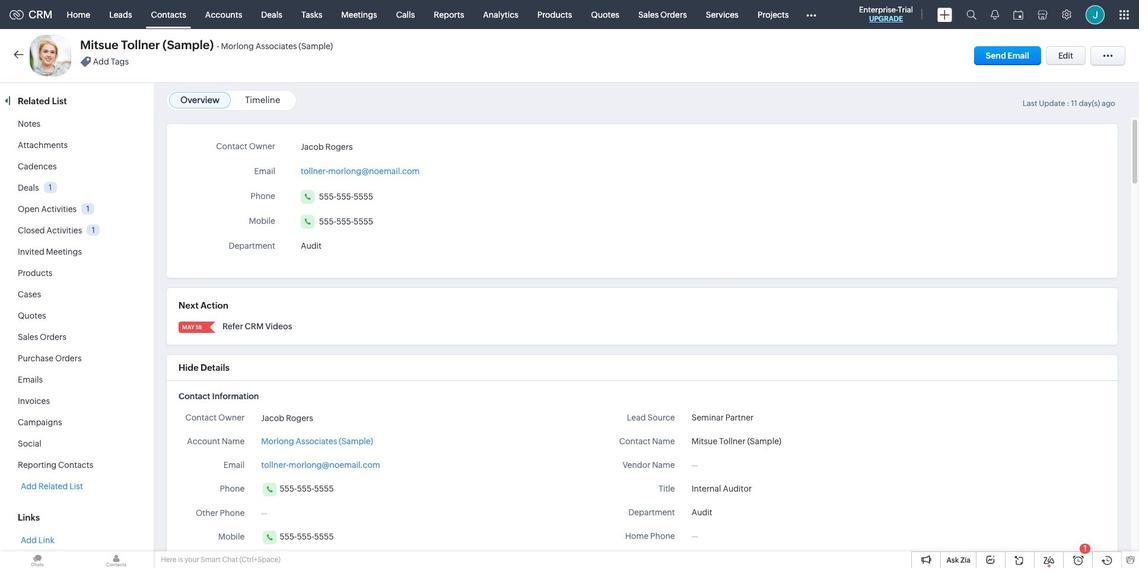 Task type: vqa. For each thing, say whether or not it's contained in the screenshot.
NAME
no



Task type: locate. For each thing, give the bounding box(es) containing it.
calendar image
[[1013, 10, 1023, 19]]

profile element
[[1079, 0, 1112, 29]]

create menu element
[[930, 0, 959, 29]]

create menu image
[[937, 7, 952, 22]]

profile image
[[1086, 5, 1105, 24]]

signals element
[[984, 0, 1006, 29]]

search element
[[959, 0, 984, 29]]



Task type: describe. For each thing, give the bounding box(es) containing it.
chats image
[[0, 552, 75, 569]]

logo image
[[9, 10, 24, 19]]

signals image
[[991, 9, 999, 20]]

search image
[[966, 9, 976, 20]]

contacts image
[[79, 552, 154, 569]]

Other Modules field
[[798, 5, 824, 24]]



